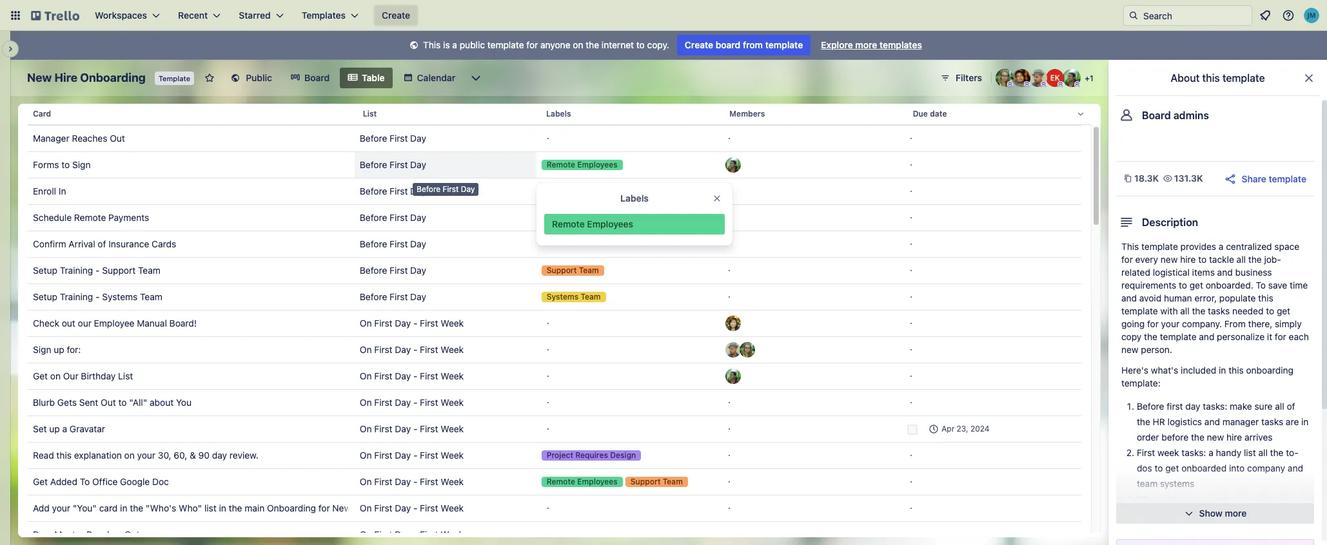 Task type: describe. For each thing, give the bounding box(es) containing it.
this for this template provides a centralized space for every new hire to tackle all the job- related logistical items and business requirements to get onboarded. to save time and avoid human error, populate this template with all the tasks needed to get going for your company. from there, simply copy the template and personalize it for each new person.
[[1122, 241, 1140, 252]]

arrival
[[69, 239, 95, 250]]

search image
[[1129, 10, 1139, 21]]

schedule remote payments
[[33, 212, 149, 223]]

to up there,
[[1267, 306, 1275, 317]]

2 on first day - first week from the top
[[360, 345, 464, 356]]

the left 'key'
[[1267, 510, 1280, 521]]

labels button
[[541, 99, 725, 130]]

public button
[[223, 68, 280, 88]]

copy.
[[647, 39, 670, 50]]

and down to-
[[1288, 463, 1304, 474]]

on first day - first week for google
[[360, 477, 464, 488]]

up for for:
[[54, 345, 64, 356]]

this inside here's what's included in this onboarding template:
[[1229, 365, 1244, 376]]

row containing get added to office google doc
[[28, 469, 1082, 496]]

board for board
[[305, 72, 330, 83]]

day for sign up for:
[[395, 345, 411, 356]]

cards
[[152, 239, 176, 250]]

public
[[460, 39, 485, 50]]

to left "all"
[[118, 397, 127, 408]]

day for read this explanation on your 30, 60, & 90 day review.
[[395, 450, 411, 461]]

all right the learn
[[1228, 510, 1238, 521]]

due date
[[913, 109, 947, 119]]

day for confirm arrival of insurance cards
[[410, 239, 426, 250]]

you
[[176, 397, 192, 408]]

sign up for: link
[[33, 337, 350, 363]]

9 on from the top
[[360, 530, 372, 541]]

before inside tooltip
[[417, 185, 441, 194]]

list inside table
[[205, 503, 217, 514]]

show more
[[1200, 508, 1247, 519]]

is
[[443, 39, 450, 50]]

items
[[1193, 267, 1215, 278]]

payments
[[108, 212, 149, 223]]

1 vertical spatial reaches
[[86, 530, 122, 541]]

share template
[[1242, 173, 1307, 184]]

row containing schedule remote payments
[[28, 205, 1082, 232]]

before first day for enroll in
[[360, 186, 426, 197]]

to up items
[[1199, 254, 1207, 265]]

row containing get on our birthday list
[[28, 363, 1082, 390]]

systems team button
[[537, 285, 718, 310]]

template up every
[[1142, 241, 1179, 252]]

row containing setup training - support team
[[28, 257, 1082, 285]]

the up business
[[1249, 254, 1262, 265]]

on first day - first week for manual
[[360, 318, 464, 329]]

day inside before first day tasks: make sure all of the hr logistics and manager tasks are in order before the new hire arrives first week tasks: a handy list all the to- dos to get onboarded into company and team systems who's who list: help the newbie orient themselves and learn all about the key people they'll encounter at work
[[1186, 401, 1201, 412]]

logistics
[[1168, 417, 1203, 428]]

support inside button
[[547, 266, 577, 275]]

at
[[1241, 525, 1249, 536]]

setup for setup training - support team
[[33, 265, 57, 276]]

row containing setup training - systems team
[[28, 284, 1082, 311]]

blurb
[[33, 397, 55, 408]]

and down list:
[[1187, 510, 1203, 521]]

4 this member is an admin of this workspace. image from the left
[[1075, 81, 1081, 87]]

the down logistics
[[1192, 432, 1205, 443]]

2 vertical spatial on
[[124, 450, 135, 461]]

1 vertical spatial get
[[1277, 306, 1291, 317]]

this member is an admin of this workspace. image for amy freiderson (amyfreiderson) icon
[[1008, 81, 1014, 87]]

setup training - systems team
[[33, 292, 163, 303]]

team down cards
[[138, 265, 161, 276]]

your inside read this explanation on your 30, 60, & 90 day review. link
[[137, 450, 156, 461]]

a inside this template provides a centralized space for every new hire to tackle all the job- related logistical items and business requirements to get onboarded. to save time and avoid human error, populate this template with all the tasks needed to get going for your company. from there, simply copy the template and personalize it for each new person.
[[1219, 241, 1224, 252]]

help
[[1204, 494, 1222, 505]]

first inside tooltip
[[443, 185, 459, 194]]

training for systems
[[60, 292, 93, 303]]

project
[[547, 451, 574, 461]]

avoid
[[1140, 293, 1162, 304]]

row containing blurb gets sent out to "all" about you
[[28, 390, 1082, 417]]

template right from
[[766, 39, 803, 50]]

this member is an admin of this workspace. image
[[1041, 81, 1047, 87]]

color: purple, title: "project requires design" element
[[542, 451, 642, 461]]

tasks inside this template provides a centralized space for every new hire to tackle all the job- related logistical items and business requirements to get onboarded. to save time and avoid human error, populate this template with all the tasks needed to get going for your company. from there, simply copy the template and personalize it for each new person.
[[1209, 306, 1231, 317]]

0 horizontal spatial systems
[[102, 292, 138, 303]]

share template button
[[1224, 172, 1307, 186]]

explanation
[[74, 450, 122, 461]]

enroll in
[[33, 186, 66, 197]]

all down the centralized
[[1237, 254, 1247, 265]]

"you"
[[73, 503, 97, 514]]

onboarding inside board name text field
[[80, 71, 146, 85]]

samantha pivlot (samanthapivlot) image
[[726, 316, 742, 332]]

manager
[[33, 133, 69, 144]]

new inside table
[[333, 503, 351, 514]]

save
[[1269, 280, 1288, 291]]

all up company
[[1259, 448, 1268, 459]]

open information menu image
[[1283, 9, 1296, 22]]

row containing forms to sign
[[28, 152, 1082, 179]]

training for support
[[60, 265, 93, 276]]

1 vertical spatial color: orange, title: "support team" element
[[626, 477, 688, 488]]

office
[[92, 477, 118, 488]]

team for color: orange, title: "support team" element within support team button
[[579, 266, 599, 275]]

set up a gravatar
[[33, 424, 105, 435]]

confirm arrival of insurance cards link
[[33, 232, 350, 257]]

on for google
[[360, 477, 372, 488]]

day for blurb gets sent out to "all" about you
[[395, 397, 411, 408]]

ellie kulick (elliekulick2) image
[[1047, 69, 1065, 87]]

business
[[1236, 267, 1273, 278]]

filters button
[[937, 68, 987, 88]]

in
[[59, 186, 66, 197]]

before first day for confirm arrival of insurance cards
[[360, 239, 426, 250]]

- for read this explanation on your 30, 60, & 90 day review.
[[414, 450, 418, 461]]

team
[[1137, 479, 1158, 490]]

all right sure
[[1276, 401, 1285, 412]]

read this explanation on your 30, 60, & 90 day review.
[[33, 450, 259, 461]]

birthday
[[81, 371, 116, 382]]

before first day for manager reaches out
[[360, 133, 426, 144]]

schedule
[[33, 212, 72, 223]]

the left internet
[[586, 39, 599, 50]]

our
[[63, 371, 78, 382]]

learn
[[1205, 510, 1226, 521]]

templates
[[880, 39, 923, 50]]

up for a
[[49, 424, 60, 435]]

about inside before first day tasks: make sure all of the hr logistics and manager tasks are in order before the new hire arrives first week tasks: a handy list all the to- dos to get onboarded into company and team systems who's who list: help the newbie orient themselves and learn all about the key people they'll encounter at work
[[1240, 510, 1264, 521]]

1 horizontal spatial priscilla parjet (priscillaparjet) image
[[1063, 69, 1081, 87]]

Board name text field
[[21, 68, 152, 88]]

chris temperson (christemperson) image
[[726, 343, 742, 358]]

of inside before first day tasks: make sure all of the hr logistics and manager tasks are in order before the new hire arrives first week tasks: a handy list all the to- dos to get onboarded into company and team systems who's who list: help the newbie orient themselves and learn all about the key people they'll encounter at work
[[1287, 401, 1296, 412]]

members button
[[725, 99, 908, 130]]

23,
[[957, 425, 969, 434]]

the up person. in the right of the page
[[1145, 332, 1158, 343]]

9 on first day - first week from the top
[[360, 530, 464, 541]]

- for add your "you" card in the "who's who" list in the main onboarding for new hires trello board
[[414, 503, 418, 514]]

before first day for setup training - systems team
[[360, 292, 426, 303]]

and down company.
[[1200, 332, 1215, 343]]

+ 1
[[1085, 74, 1094, 83]]

&
[[190, 450, 196, 461]]

job-
[[1265, 254, 1282, 265]]

templates
[[302, 10, 346, 21]]

2 on from the top
[[360, 345, 372, 356]]

1 horizontal spatial get
[[1190, 280, 1204, 291]]

0 horizontal spatial of
[[98, 239, 106, 250]]

card button
[[28, 99, 358, 130]]

from
[[1225, 319, 1246, 330]]

employee
[[94, 318, 134, 329]]

going
[[1122, 319, 1145, 330]]

list button
[[358, 99, 541, 130]]

row containing manager reaches out
[[28, 125, 1082, 152]]

the left hr
[[1137, 417, 1151, 428]]

to right forms
[[61, 159, 70, 170]]

before first day for schedule remote payments
[[360, 212, 426, 223]]

template:
[[1122, 378, 1161, 389]]

to left copy.
[[637, 39, 645, 50]]

row containing peer mentor reaches out
[[28, 522, 1082, 546]]

the up show more
[[1225, 494, 1238, 505]]

date
[[930, 109, 947, 119]]

row containing confirm arrival of insurance cards
[[28, 231, 1082, 258]]

remote employees for forms to sign
[[547, 160, 618, 170]]

first
[[1167, 401, 1184, 412]]

day for get added to office google doc
[[395, 477, 411, 488]]

systems inside button
[[547, 292, 579, 302]]

apr 23, 2024
[[942, 425, 990, 434]]

public
[[246, 72, 272, 83]]

our
[[78, 318, 92, 329]]

and left avoid
[[1122, 293, 1138, 304]]

2 horizontal spatial on
[[573, 39, 584, 50]]

before for enroll in
[[360, 186, 387, 197]]

confirm arrival of insurance cards
[[33, 239, 176, 250]]

day for check out our employee manual board!
[[395, 318, 411, 329]]

recent
[[178, 10, 208, 21]]

- for sign up for:
[[414, 345, 418, 356]]

day for setup training - support team
[[410, 265, 426, 276]]

the up company.
[[1193, 306, 1206, 317]]

customize views image
[[470, 72, 483, 85]]

about inside table
[[150, 397, 174, 408]]

row containing add your "you" card in the "who's who" list in the main onboarding for new hires trello board
[[28, 496, 1082, 523]]

day for setup training - systems team
[[410, 292, 426, 303]]

table
[[362, 72, 385, 83]]

- for peer mentor reaches out
[[414, 530, 418, 541]]

anyone
[[541, 39, 571, 50]]

list inside button
[[363, 109, 377, 119]]

get on our birthday list link
[[33, 364, 350, 390]]

a inside row
[[62, 424, 67, 435]]

who"
[[179, 503, 202, 514]]

color: orange, title: "support team" element inside support team button
[[542, 266, 604, 276]]

chris temperson (christemperson) image
[[1030, 69, 1048, 87]]

remote employees for schedule remote payments
[[547, 213, 618, 223]]

the left main at the bottom left of page
[[229, 503, 242, 514]]

before first day tasks: make sure all of the hr logistics and manager tasks are in order before the new hire arrives first week tasks: a handy list all the to- dos to get onboarded into company and team systems who's who list: help the newbie orient themselves and learn all about the key people they'll encounter at work
[[1137, 401, 1309, 536]]

remote for forms to sign
[[547, 160, 575, 170]]

2 week from the top
[[441, 345, 464, 356]]

sign up for:
[[33, 345, 81, 356]]

enroll in link
[[33, 179, 350, 205]]

board!
[[169, 318, 197, 329]]

color: yellow, title: "systems team" element
[[542, 292, 606, 303]]

manager
[[1223, 417, 1260, 428]]

requires
[[576, 451, 608, 461]]

space
[[1275, 241, 1300, 252]]

row containing card
[[28, 99, 1092, 130]]

simply
[[1276, 319, 1303, 330]]

the left to-
[[1271, 448, 1284, 459]]

apr
[[942, 425, 955, 434]]

this member is an admin of this workspace. image for 'andre gorte (andregorte)' icon at the right top
[[1025, 81, 1030, 87]]

setup training - systems team link
[[33, 285, 350, 310]]

in left main at the bottom left of page
[[219, 503, 226, 514]]

on for list
[[360, 371, 372, 382]]

before for setup training - support team
[[360, 265, 387, 276]]

this is a public template for anyone on the internet to copy.
[[423, 39, 670, 50]]

get added to office google doc link
[[33, 470, 350, 496]]

0 horizontal spatial on
[[50, 371, 61, 382]]

day for manager reaches out
[[410, 133, 426, 144]]

row containing check out our employee manual board!
[[28, 310, 1082, 337]]

board inside row
[[403, 503, 428, 514]]

primary element
[[0, 0, 1328, 31]]

project requires design
[[547, 451, 636, 461]]

1 vertical spatial tasks:
[[1182, 448, 1207, 459]]

before
[[1162, 432, 1189, 443]]

before inside cell
[[360, 159, 387, 170]]

explore more templates
[[821, 39, 923, 50]]

1 horizontal spatial support team
[[631, 477, 683, 487]]

this right about
[[1203, 72, 1221, 84]]

on first day - first week for list
[[360, 371, 464, 382]]

1 vertical spatial labels
[[621, 193, 649, 204]]

check out our employee manual board! link
[[33, 311, 350, 337]]

before inside before first day tasks: make sure all of the hr logistics and manager tasks are in order before the new hire arrives first week tasks: a handy list all the to- dos to get onboarded into company and team systems who's who list: help the newbie orient themselves and learn all about the key people they'll encounter at work
[[1137, 401, 1165, 412]]

0 vertical spatial out
[[110, 133, 125, 144]]

on first day - first week for to
[[360, 397, 464, 408]]

- for set up a gravatar
[[414, 424, 418, 435]]

in inside here's what's included in this onboarding template:
[[1219, 365, 1227, 376]]

1
[[1090, 74, 1094, 83]]

day for schedule remote payments
[[410, 212, 426, 223]]

a right is
[[453, 39, 457, 50]]

on for in
[[360, 503, 372, 514]]

they'll
[[1168, 525, 1193, 536]]

team up 'manual'
[[140, 292, 163, 303]]

copy
[[1122, 332, 1142, 343]]

day for enroll in
[[410, 186, 426, 197]]

admins
[[1174, 110, 1210, 121]]

setup for setup training - systems team
[[33, 292, 57, 303]]



Task type: locate. For each thing, give the bounding box(es) containing it.
get up simply
[[1277, 306, 1291, 317]]

to left "office"
[[80, 477, 90, 488]]

training down "arrival"
[[60, 265, 93, 276]]

of right "arrival"
[[98, 239, 106, 250]]

to down business
[[1257, 280, 1267, 291]]

sm image
[[408, 39, 421, 52]]

1 training from the top
[[60, 265, 93, 276]]

hire inside this template provides a centralized space for every new hire to tackle all the job- related logistical items and business requirements to get onboarded. to save time and avoid human error, populate this template with all the tasks needed to get going for your company. from there, simply copy the template and personalize it for each new person.
[[1181, 254, 1197, 265]]

before for confirm arrival of insurance cards
[[360, 239, 387, 250]]

of up are at the right of page
[[1287, 401, 1296, 412]]

more for show
[[1226, 508, 1247, 519]]

-
[[95, 265, 100, 276], [95, 292, 100, 303], [414, 318, 418, 329], [414, 345, 418, 356], [414, 371, 418, 382], [414, 397, 418, 408], [414, 424, 418, 435], [414, 450, 418, 461], [414, 477, 418, 488], [414, 503, 418, 514], [414, 530, 418, 541]]

week for manual
[[441, 318, 464, 329]]

to
[[1257, 280, 1267, 291], [80, 477, 90, 488]]

1 on first day - first week from the top
[[360, 318, 464, 329]]

0 vertical spatial tasks:
[[1203, 401, 1228, 412]]

1 vertical spatial new
[[333, 503, 351, 514]]

amy freiderson (amyfreiderson) image
[[996, 69, 1014, 87]]

day for peer mentor reaches out
[[395, 530, 411, 541]]

row
[[28, 99, 1092, 130], [28, 125, 1082, 152], [28, 152, 1082, 179], [28, 178, 1082, 205], [28, 205, 1082, 232], [28, 231, 1082, 258], [28, 257, 1082, 285], [28, 284, 1082, 311], [28, 310, 1082, 337], [28, 337, 1082, 364], [28, 363, 1082, 390], [28, 390, 1082, 417], [28, 416, 1082, 443], [28, 443, 1082, 470], [28, 469, 1082, 496], [28, 496, 1082, 523], [28, 522, 1082, 546]]

new down copy
[[1122, 345, 1139, 356]]

8 row from the top
[[28, 284, 1082, 311]]

peer mentor reaches out
[[33, 530, 140, 541]]

board left admins
[[1143, 110, 1172, 121]]

1 horizontal spatial day
[[1186, 401, 1201, 412]]

more right explore
[[856, 39, 878, 50]]

this member is an admin of this workspace. image left chris temperson (christemperson) image
[[1008, 81, 1014, 87]]

14 row from the top
[[28, 443, 1082, 470]]

16 row from the top
[[28, 496, 1082, 523]]

board right trello
[[403, 503, 428, 514]]

1 vertical spatial this
[[1122, 241, 1140, 252]]

row containing enroll in
[[28, 178, 1082, 205]]

employees for schedule remote payments
[[578, 213, 618, 223]]

week for list
[[441, 371, 464, 382]]

2 vertical spatial your
[[52, 503, 70, 514]]

0 horizontal spatial support
[[102, 265, 136, 276]]

1 remote employees button from the top
[[537, 152, 718, 178]]

first
[[390, 133, 408, 144], [390, 159, 408, 170], [443, 185, 459, 194], [390, 186, 408, 197], [390, 212, 408, 223], [390, 239, 408, 250], [390, 265, 408, 276], [390, 292, 408, 303], [374, 318, 393, 329], [420, 318, 438, 329], [374, 345, 393, 356], [420, 345, 438, 356], [374, 371, 393, 382], [420, 371, 438, 382], [374, 397, 393, 408], [420, 397, 438, 408], [374, 424, 393, 435], [420, 424, 438, 435], [1137, 448, 1156, 459], [374, 450, 393, 461], [420, 450, 438, 461], [374, 477, 393, 488], [420, 477, 438, 488], [374, 503, 393, 514], [420, 503, 438, 514], [374, 530, 393, 541], [420, 530, 438, 541]]

3 this member is an admin of this workspace. image from the left
[[1058, 81, 1064, 87]]

more inside show more 'button'
[[1226, 508, 1247, 519]]

employees for forms to sign
[[578, 160, 618, 170]]

6 week from the top
[[441, 450, 464, 461]]

get up blurb
[[33, 371, 48, 382]]

create for create board from template
[[685, 39, 714, 50]]

9 week from the top
[[441, 530, 464, 541]]

your inside add your "you" card in the "who's who" list in the main onboarding for new hires trello board link
[[52, 503, 70, 514]]

0 vertical spatial your
[[1162, 319, 1180, 330]]

1 setup from the top
[[33, 265, 57, 276]]

priscilla parjet (priscillaparjet) image left +
[[1063, 69, 1081, 87]]

create board from template
[[685, 39, 803, 50]]

onboarding
[[1247, 365, 1294, 376]]

1 horizontal spatial support
[[547, 266, 577, 275]]

team down project requires design button
[[663, 477, 683, 487]]

1 vertical spatial your
[[137, 450, 156, 461]]

new up logistical
[[1161, 254, 1178, 265]]

to up human
[[1179, 280, 1188, 291]]

forms to sign
[[33, 159, 91, 170]]

onboarding right hire
[[80, 71, 146, 85]]

1 horizontal spatial create
[[685, 39, 714, 50]]

week for to
[[441, 397, 464, 408]]

7 week from the top
[[441, 477, 464, 488]]

amy freiderson (amyfreiderson) image
[[740, 343, 756, 358]]

12 row from the top
[[28, 390, 1082, 417]]

team
[[138, 265, 161, 276], [579, 266, 599, 275], [140, 292, 163, 303], [581, 292, 601, 302], [663, 477, 683, 487]]

this for this is a public template for anyone on the internet to copy.
[[423, 39, 441, 50]]

this left is
[[423, 39, 441, 50]]

1 horizontal spatial more
[[1226, 508, 1247, 519]]

new up handy
[[1208, 432, 1225, 443]]

this right read
[[56, 450, 72, 461]]

1 vertical spatial remote employees button
[[537, 205, 718, 231]]

1 week from the top
[[441, 318, 464, 329]]

1 horizontal spatial on
[[124, 450, 135, 461]]

0 vertical spatial reaches
[[72, 133, 107, 144]]

11 row from the top
[[28, 363, 1082, 390]]

131.3k
[[1175, 173, 1204, 184]]

the left "who's
[[130, 503, 143, 514]]

4 week from the top
[[441, 397, 464, 408]]

1 vertical spatial out
[[101, 397, 116, 408]]

1 horizontal spatial systems
[[547, 292, 579, 302]]

1 vertical spatial on
[[50, 371, 61, 382]]

here's what's included in this onboarding template:
[[1122, 365, 1294, 389]]

table
[[18, 99, 1101, 546]]

8 on first day - first week from the top
[[360, 503, 464, 514]]

0 vertical spatial of
[[98, 239, 106, 250]]

template right share
[[1269, 173, 1307, 184]]

0 horizontal spatial priscilla parjet (priscillaparjet) image
[[726, 369, 742, 385]]

2 training from the top
[[60, 292, 93, 303]]

1 horizontal spatial your
[[137, 450, 156, 461]]

get added to office google doc
[[33, 477, 169, 488]]

logistical
[[1153, 267, 1190, 278]]

0 horizontal spatial sign
[[33, 345, 51, 356]]

2 vertical spatial new
[[1208, 432, 1225, 443]]

color: green, title: "remote employees" element for get added to office google doc
[[542, 477, 623, 488]]

Search field
[[1139, 6, 1252, 25]]

hire inside before first day tasks: make sure all of the hr logistics and manager tasks are in order before the new hire arrives first week tasks: a handy list all the to- dos to get onboarded into company and team systems who's who list: help the newbie orient themselves and learn all about the key people they'll encounter at work
[[1227, 432, 1243, 443]]

labels inside labels button
[[546, 109, 571, 119]]

8 week from the top
[[441, 503, 464, 514]]

about
[[1171, 72, 1200, 84]]

out for sent
[[101, 397, 116, 408]]

1 vertical spatial list
[[118, 371, 133, 382]]

day for set up a gravatar
[[395, 424, 411, 435]]

template right about
[[1223, 72, 1266, 84]]

7 row from the top
[[28, 257, 1082, 285]]

0 notifications image
[[1258, 8, 1274, 23]]

1 horizontal spatial board
[[403, 503, 428, 514]]

support team down project requires design button
[[631, 477, 683, 487]]

17 row from the top
[[28, 522, 1082, 546]]

to inside table
[[80, 477, 90, 488]]

hire up handy
[[1227, 432, 1243, 443]]

1 horizontal spatial hire
[[1227, 432, 1243, 443]]

template
[[488, 39, 524, 50], [766, 39, 803, 50], [1223, 72, 1266, 84], [1269, 173, 1307, 184], [1142, 241, 1179, 252], [1122, 306, 1159, 317], [1161, 332, 1197, 343]]

color: orange, title: "support team" element
[[542, 266, 604, 276], [626, 477, 688, 488]]

4 on from the top
[[360, 397, 372, 408]]

create for create
[[382, 10, 410, 21]]

in right card
[[120, 503, 127, 514]]

tasks: up the 'onboarded'
[[1182, 448, 1207, 459]]

and right logistics
[[1205, 417, 1221, 428]]

0 horizontal spatial day
[[212, 450, 227, 461]]

0 vertical spatial get
[[1190, 280, 1204, 291]]

1 vertical spatial create
[[685, 39, 714, 50]]

remote employees for get added to office google doc
[[547, 477, 618, 487]]

2 row from the top
[[28, 125, 1082, 152]]

remote employees button for forms to sign
[[537, 152, 718, 178]]

about left the you at the left of the page
[[150, 397, 174, 408]]

remote employees button down labels button in the top of the page
[[537, 152, 718, 178]]

2 remote employees button from the top
[[537, 205, 718, 231]]

there,
[[1249, 319, 1273, 330]]

company
[[1248, 463, 1286, 474]]

new
[[1161, 254, 1178, 265], [1122, 345, 1139, 356], [1208, 432, 1225, 443]]

this left onboarding
[[1229, 365, 1244, 376]]

5 row from the top
[[28, 205, 1082, 232]]

new left hire
[[27, 71, 52, 85]]

- for get added to office google doc
[[414, 477, 418, 488]]

0 horizontal spatial tasks
[[1209, 306, 1231, 317]]

0 vertical spatial tasks
[[1209, 306, 1231, 317]]

week
[[441, 318, 464, 329], [441, 345, 464, 356], [441, 371, 464, 382], [441, 397, 464, 408], [441, 424, 464, 435], [441, 450, 464, 461], [441, 477, 464, 488], [441, 503, 464, 514], [441, 530, 464, 541]]

needed
[[1233, 306, 1264, 317]]

sign down check on the left of page
[[33, 345, 51, 356]]

star or unstar board image
[[205, 73, 215, 83]]

priscilla parjet (priscillaparjet) image down chris temperson (christemperson) icon
[[726, 369, 742, 385]]

this member is an admin of this workspace. image
[[1008, 81, 1014, 87], [1025, 81, 1030, 87], [1058, 81, 1064, 87], [1075, 81, 1081, 87]]

7 on from the top
[[360, 477, 372, 488]]

before for manager reaches out
[[360, 133, 387, 144]]

template up person. in the right of the page
[[1161, 332, 1197, 343]]

create left board
[[685, 39, 714, 50]]

0 vertical spatial board
[[305, 72, 330, 83]]

hires
[[354, 503, 375, 514]]

week for your
[[441, 450, 464, 461]]

your inside this template provides a centralized space for every new hire to tackle all the job- related logistical items and business requirements to get onboarded. to save time and avoid human error, populate this template with all the tasks needed to get going for your company. from there, simply copy the template and personalize it for each new person.
[[1162, 319, 1180, 330]]

get down week
[[1166, 463, 1180, 474]]

template inside 'button'
[[1269, 173, 1307, 184]]

a up the 'onboarded'
[[1209, 448, 1214, 459]]

onboarding inside add your "you" card in the "who's who" list in the main onboarding for new hires trello board link
[[267, 503, 316, 514]]

0 vertical spatial setup
[[33, 265, 57, 276]]

day
[[1186, 401, 1201, 412], [212, 450, 227, 461]]

more
[[856, 39, 878, 50], [1226, 508, 1247, 519]]

remote employees button for schedule remote payments
[[537, 205, 718, 231]]

0 vertical spatial new
[[27, 71, 52, 85]]

5 week from the top
[[441, 424, 464, 435]]

get down items
[[1190, 280, 1204, 291]]

on for to
[[360, 397, 372, 408]]

8 on from the top
[[360, 503, 372, 514]]

day for get on our birthday list
[[395, 371, 411, 382]]

your left 30,
[[137, 450, 156, 461]]

more for explore
[[856, 39, 878, 50]]

0 horizontal spatial to
[[80, 477, 90, 488]]

to right dos
[[1155, 463, 1164, 474]]

1 horizontal spatial list
[[363, 109, 377, 119]]

table containing manager reaches out
[[18, 99, 1101, 546]]

recent button
[[170, 5, 229, 26]]

2 get from the top
[[33, 477, 48, 488]]

a left gravatar
[[62, 424, 67, 435]]

0 vertical spatial list
[[1245, 448, 1257, 459]]

for inside row
[[319, 503, 330, 514]]

2 horizontal spatial support
[[631, 477, 661, 487]]

1 vertical spatial tasks
[[1262, 417, 1284, 428]]

0 vertical spatial labels
[[546, 109, 571, 119]]

company.
[[1183, 319, 1223, 330]]

1 horizontal spatial new
[[333, 503, 351, 514]]

15 row from the top
[[28, 469, 1082, 496]]

a up tackle at top right
[[1219, 241, 1224, 252]]

3 on first day - first week from the top
[[360, 371, 464, 382]]

in inside before first day tasks: make sure all of the hr logistics and manager tasks are in order before the new hire arrives first week tasks: a handy list all the to- dos to get onboarded into company and team systems who's who list: help the newbie orient themselves and learn all about the key people they'll encounter at work
[[1302, 417, 1309, 428]]

mentor
[[54, 530, 84, 541]]

get inside before first day tasks: make sure all of the hr logistics and manager tasks are in order before the new hire arrives first week tasks: a handy list all the to- dos to get onboarded into company and team systems who's who list: help the newbie orient themselves and learn all about the key people they'll encounter at work
[[1166, 463, 1180, 474]]

to inside before first day tasks: make sure all of the hr logistics and manager tasks are in order before the new hire arrives first week tasks: a handy list all the to- dos to get onboarded into company and team systems who's who list: help the newbie orient themselves and learn all about the key people they'll encounter at work
[[1155, 463, 1164, 474]]

1 vertical spatial of
[[1287, 401, 1296, 412]]

day right 90
[[212, 450, 227, 461]]

board link
[[283, 68, 338, 88]]

0 vertical spatial more
[[856, 39, 878, 50]]

onboarded.
[[1206, 280, 1254, 291]]

onboarding right main at the bottom left of page
[[267, 503, 316, 514]]

workspaces button
[[87, 5, 168, 26]]

back to home image
[[31, 5, 79, 26]]

peer mentor reaches out link
[[33, 523, 350, 546]]

week for google
[[441, 477, 464, 488]]

0 horizontal spatial hire
[[1181, 254, 1197, 265]]

remote for get added to office google doc
[[547, 477, 575, 487]]

remote employees button up support team button
[[537, 205, 718, 231]]

sign down "manager reaches out"
[[72, 159, 91, 170]]

people
[[1137, 525, 1166, 536]]

3 row from the top
[[28, 152, 1082, 179]]

calendar
[[417, 72, 456, 83]]

0 vertical spatial onboarding
[[80, 71, 146, 85]]

card
[[99, 503, 118, 514]]

up right 'set'
[[49, 424, 60, 435]]

gravatar
[[70, 424, 105, 435]]

row containing read this explanation on your 30, 60, & 90 day review.
[[28, 443, 1082, 470]]

up left for:
[[54, 345, 64, 356]]

this member is an admin of this workspace. image for the ellie kulick (elliekulick2) icon
[[1058, 81, 1064, 87]]

more inside the explore more templates link
[[856, 39, 878, 50]]

0 horizontal spatial list
[[205, 503, 217, 514]]

tasks inside before first day tasks: make sure all of the hr logistics and manager tasks are in order before the new hire arrives first week tasks: a handy list all the to- dos to get onboarded into company and team systems who's who list: help the newbie orient themselves and learn all about the key people they'll encounter at work
[[1262, 417, 1284, 428]]

1 horizontal spatial sign
[[72, 159, 91, 170]]

read this explanation on your 30, 60, & 90 day review. link
[[33, 443, 350, 469]]

every
[[1136, 254, 1159, 265]]

0 vertical spatial color: orange, title: "support team" element
[[542, 266, 604, 276]]

template up going
[[1122, 306, 1159, 317]]

remote for schedule remote payments
[[547, 213, 575, 223]]

team for the color: yellow, title: "systems team" element in the bottom left of the page
[[581, 292, 601, 302]]

tasks down sure
[[1262, 417, 1284, 428]]

in right included on the bottom
[[1219, 365, 1227, 376]]

0 horizontal spatial new
[[27, 71, 52, 85]]

priscilla parjet (priscillaparjet) image
[[1063, 69, 1081, 87], [726, 369, 742, 385]]

0 vertical spatial this
[[423, 39, 441, 50]]

1 get from the top
[[33, 371, 48, 382]]

new inside before first day tasks: make sure all of the hr logistics and manager tasks are in order before the new hire arrives first week tasks: a handy list all the to- dos to get onboarded into company and team systems who's who list: help the newbie orient themselves and learn all about the key people they'll encounter at work
[[1208, 432, 1225, 443]]

arrives
[[1245, 432, 1273, 443]]

1 horizontal spatial this
[[1122, 241, 1140, 252]]

this inside this template provides a centralized space for every new hire to tackle all the job- related logistical items and business requirements to get onboarded. to save time and avoid human error, populate this template with all the tasks needed to get going for your company. from there, simply copy the template and personalize it for each new person.
[[1259, 293, 1274, 304]]

team down support team button
[[581, 292, 601, 302]]

sign
[[72, 159, 91, 170], [33, 345, 51, 356]]

3 week from the top
[[441, 371, 464, 382]]

1 row from the top
[[28, 99, 1092, 130]]

board for board admins
[[1143, 110, 1172, 121]]

requirements
[[1122, 280, 1177, 291]]

6 on first day - first week from the top
[[360, 450, 464, 461]]

day for add your "you" card in the "who's who" list in the main onboarding for new hires trello board
[[395, 503, 411, 514]]

list down table link
[[363, 109, 377, 119]]

5 on first day - first week from the top
[[360, 424, 464, 435]]

1 vertical spatial sign
[[33, 345, 51, 356]]

0 horizontal spatial about
[[150, 397, 174, 408]]

2 vertical spatial get
[[1166, 463, 1180, 474]]

reaches down card
[[86, 530, 122, 541]]

all down human
[[1181, 306, 1190, 317]]

gets
[[57, 397, 77, 408]]

before first day inside before first day tooltip
[[417, 185, 475, 194]]

7 on first day - first week from the top
[[360, 477, 464, 488]]

populate
[[1220, 293, 1256, 304]]

on for your
[[360, 450, 372, 461]]

members
[[730, 109, 765, 119]]

before first day cell
[[355, 152, 537, 178]]

template right public
[[488, 39, 524, 50]]

1 vertical spatial up
[[49, 424, 60, 435]]

1 vertical spatial to
[[80, 477, 90, 488]]

setup training - support team link
[[33, 258, 350, 284]]

13 row from the top
[[28, 416, 1082, 443]]

person.
[[1142, 345, 1173, 356]]

with
[[1161, 306, 1178, 317]]

10 row from the top
[[28, 337, 1082, 364]]

0 horizontal spatial list
[[118, 371, 133, 382]]

set up a gravatar link
[[33, 417, 350, 443]]

for up related
[[1122, 254, 1134, 265]]

4 on first day - first week from the top
[[360, 397, 464, 408]]

list inside before first day tasks: make sure all of the hr logistics and manager tasks are in order before the new hire arrives first week tasks: a handy list all the to- dos to get onboarded into company and team systems who's who list: help the newbie orient themselves and learn all about the key people they'll encounter at work
[[1245, 448, 1257, 459]]

encounter
[[1196, 525, 1238, 536]]

9 row from the top
[[28, 310, 1082, 337]]

2024
[[971, 425, 990, 434]]

1 this member is an admin of this workspace. image from the left
[[1008, 81, 1014, 87]]

- for get on our birthday list
[[414, 371, 418, 382]]

0 vertical spatial priscilla parjet (priscillaparjet) image
[[1063, 69, 1081, 87]]

blurb gets sent out to "all" about you link
[[33, 390, 350, 416]]

2 horizontal spatial your
[[1162, 319, 1180, 330]]

2 this member is an admin of this workspace. image from the left
[[1025, 81, 1030, 87]]

3 on from the top
[[360, 371, 372, 382]]

manual
[[137, 318, 167, 329]]

1 horizontal spatial tasks
[[1262, 417, 1284, 428]]

sent
[[79, 397, 98, 408]]

before first day for setup training - support team
[[360, 265, 426, 276]]

1 horizontal spatial onboarding
[[267, 503, 316, 514]]

employees for get added to office google doc
[[578, 477, 618, 487]]

new inside board name text field
[[27, 71, 52, 85]]

0 vertical spatial remote employees button
[[537, 152, 718, 178]]

first inside cell
[[390, 159, 408, 170]]

create inside button
[[382, 10, 410, 21]]

1 horizontal spatial list
[[1245, 448, 1257, 459]]

support team up systems team
[[547, 266, 599, 275]]

design
[[610, 451, 636, 461]]

before first day tooltip
[[413, 183, 479, 196]]

for right it
[[1276, 332, 1287, 343]]

priscilla parjet (priscillaparjet) image
[[726, 157, 742, 173]]

color: green, title: "remote employees" element for schedule remote payments
[[542, 213, 623, 223]]

and down tackle at top right
[[1218, 267, 1233, 278]]

0 vertical spatial to
[[1257, 280, 1267, 291]]

6 row from the top
[[28, 231, 1082, 258]]

support team inside button
[[547, 266, 599, 275]]

0 vertical spatial sign
[[72, 159, 91, 170]]

for left anyone
[[527, 39, 538, 50]]

1 on from the top
[[360, 318, 372, 329]]

on first day - first week for in
[[360, 503, 464, 514]]

0 vertical spatial new
[[1161, 254, 1178, 265]]

about down newbie
[[1240, 510, 1264, 521]]

color: orange, title: "support team" element up systems team
[[542, 266, 604, 276]]

close popover image
[[712, 194, 723, 204]]

your right add
[[52, 503, 70, 514]]

a inside before first day tasks: make sure all of the hr logistics and manager tasks are in order before the new hire arrives first week tasks: a handy list all the to- dos to get onboarded into company and team systems who's who list: help the newbie orient themselves and learn all about the key people they'll encounter at work
[[1209, 448, 1214, 459]]

2 vertical spatial board
[[403, 503, 428, 514]]

manager reaches out
[[33, 133, 125, 144]]

row containing set up a gravatar
[[28, 416, 1082, 443]]

1 vertical spatial support team
[[631, 477, 683, 487]]

this member is an admin of this workspace. image left this member is an admin of this workspace. image
[[1025, 81, 1030, 87]]

setup up check on the left of page
[[33, 292, 57, 303]]

6 on from the top
[[360, 450, 372, 461]]

0 horizontal spatial new
[[1122, 345, 1139, 356]]

for left hires at the left of page
[[319, 503, 330, 514]]

0 vertical spatial on
[[573, 39, 584, 50]]

1 vertical spatial hire
[[1227, 432, 1243, 443]]

are
[[1286, 417, 1300, 428]]

0 horizontal spatial color: orange, title: "support team" element
[[542, 266, 604, 276]]

in
[[1219, 365, 1227, 376], [1302, 417, 1309, 428], [120, 503, 127, 514], [219, 503, 226, 514]]

add
[[33, 503, 50, 514]]

board
[[716, 39, 741, 50]]

on first day - first week for your
[[360, 450, 464, 461]]

explore
[[821, 39, 853, 50]]

team for color: orange, title: "support team" element to the bottom
[[663, 477, 683, 487]]

5 on from the top
[[360, 424, 372, 435]]

1 horizontal spatial new
[[1161, 254, 1178, 265]]

this
[[423, 39, 441, 50], [1122, 241, 1140, 252]]

first inside before first day tasks: make sure all of the hr logistics and manager tasks are in order before the new hire arrives first week tasks: a handy list all the to- dos to get onboarded into company and team systems who's who list: help the newbie orient themselves and learn all about the key people they'll encounter at work
[[1137, 448, 1156, 459]]

0 vertical spatial day
[[1186, 401, 1201, 412]]

0 vertical spatial training
[[60, 265, 93, 276]]

4 row from the top
[[28, 178, 1082, 205]]

and
[[1218, 267, 1233, 278], [1122, 293, 1138, 304], [1200, 332, 1215, 343], [1205, 417, 1221, 428], [1288, 463, 1304, 474], [1187, 510, 1203, 521]]

0 vertical spatial create
[[382, 10, 410, 21]]

jeremy miller (jeremymiller198) image
[[1305, 8, 1320, 23]]

1 vertical spatial get
[[33, 477, 48, 488]]

more up at
[[1226, 508, 1247, 519]]

"who's
[[146, 503, 176, 514]]

explore more templates link
[[814, 35, 930, 55]]

- for blurb gets sent out to "all" about you
[[414, 397, 418, 408]]

hire
[[1181, 254, 1197, 265], [1227, 432, 1243, 443]]

support down "insurance"
[[102, 265, 136, 276]]

color: green, title: "remote employees" element
[[542, 160, 623, 170], [542, 213, 623, 223], [545, 214, 725, 235], [542, 477, 623, 488]]

1 horizontal spatial of
[[1287, 401, 1296, 412]]

setup
[[33, 265, 57, 276], [33, 292, 57, 303]]

0 vertical spatial hire
[[1181, 254, 1197, 265]]

on for manual
[[360, 318, 372, 329]]

get for get added to office google doc
[[33, 477, 48, 488]]

- for check out our employee manual board!
[[414, 318, 418, 329]]

+
[[1085, 74, 1090, 83]]

human
[[1165, 293, 1193, 304]]

row containing sign up for:
[[28, 337, 1082, 364]]

0 horizontal spatial get
[[1166, 463, 1180, 474]]

1 vertical spatial onboarding
[[267, 503, 316, 514]]

support team
[[547, 266, 599, 275], [631, 477, 683, 487]]

out for reaches
[[124, 530, 140, 541]]

for right going
[[1148, 319, 1159, 330]]

create up 'sm' icon
[[382, 10, 410, 21]]

systems team
[[547, 292, 601, 302]]

2 setup from the top
[[33, 292, 57, 303]]

week for in
[[441, 503, 464, 514]]

to inside this template provides a centralized space for every new hire to tackle all the job- related logistical items and business requirements to get onboarded. to save time and avoid human error, populate this template with all the tasks needed to get going for your company. from there, simply copy the template and personalize it for each new person.
[[1257, 280, 1267, 291]]

get for get on our birthday list
[[33, 371, 48, 382]]

day inside before first day cell
[[410, 159, 426, 170]]

1 vertical spatial new
[[1122, 345, 1139, 356]]

2 horizontal spatial board
[[1143, 110, 1172, 121]]

before first day
[[360, 133, 426, 144], [360, 159, 426, 170], [417, 185, 475, 194], [360, 186, 426, 197], [360, 212, 426, 223], [360, 239, 426, 250], [360, 265, 426, 276], [360, 292, 426, 303]]

0 vertical spatial support team
[[547, 266, 599, 275]]

new hire onboarding
[[27, 71, 146, 85]]

2 vertical spatial out
[[124, 530, 140, 541]]

this member is an admin of this workspace. image left +
[[1075, 81, 1081, 87]]

1 vertical spatial more
[[1226, 508, 1247, 519]]

what's
[[1152, 365, 1179, 376]]

your
[[1162, 319, 1180, 330], [137, 450, 156, 461], [52, 503, 70, 514]]

provides
[[1181, 241, 1217, 252]]

make
[[1230, 401, 1253, 412]]

card
[[33, 109, 51, 119]]

setup down 'confirm'
[[33, 265, 57, 276]]

0 vertical spatial up
[[54, 345, 64, 356]]

before first day inside before first day cell
[[360, 159, 426, 170]]

this inside this template provides a centralized space for every new hire to tackle all the job- related logistical items and business requirements to get onboarded. to save time and avoid human error, populate this template with all the tasks needed to get going for your company. from there, simply copy the template and personalize it for each new person.
[[1122, 241, 1140, 252]]

1 vertical spatial about
[[1240, 510, 1264, 521]]

added
[[50, 477, 77, 488]]

day inside before first day tooltip
[[461, 185, 475, 194]]

1 horizontal spatial to
[[1257, 280, 1267, 291]]

team up systems team
[[579, 266, 599, 275]]

before for schedule remote payments
[[360, 212, 387, 223]]

1 vertical spatial setup
[[33, 292, 57, 303]]

1 horizontal spatial labels
[[621, 193, 649, 204]]

list
[[363, 109, 377, 119], [118, 371, 133, 382]]

board left table link
[[305, 72, 330, 83]]

andre gorte (andregorte) image
[[1013, 69, 1031, 87]]

before for setup training - systems team
[[360, 292, 387, 303]]

day inside table
[[212, 450, 227, 461]]

color: green, title: "remote employees" element for forms to sign
[[542, 160, 623, 170]]

hire
[[54, 71, 78, 85]]

list down arrives
[[1245, 448, 1257, 459]]

new left hires at the left of page
[[333, 503, 351, 514]]



Task type: vqa. For each thing, say whether or not it's contained in the screenshot.


